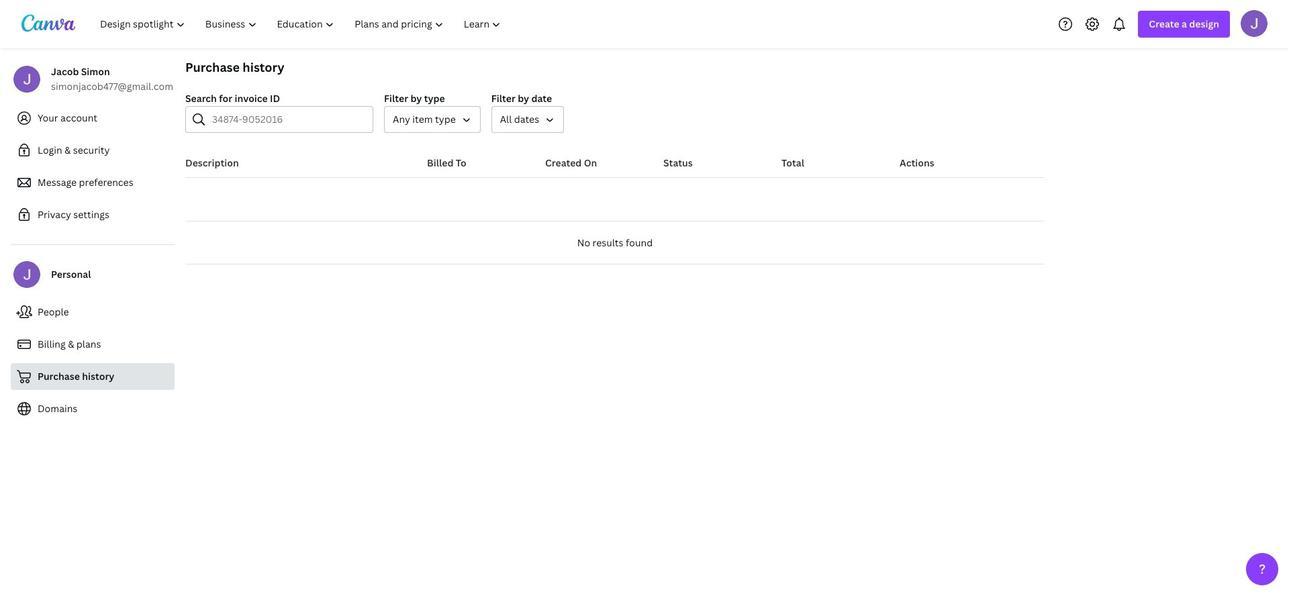 Task type: describe. For each thing, give the bounding box(es) containing it.
jacob simon image
[[1241, 10, 1268, 37]]

34874-9052016 text field
[[212, 107, 365, 132]]



Task type: locate. For each thing, give the bounding box(es) containing it.
top level navigation element
[[91, 11, 513, 38]]

None button
[[384, 106, 481, 133], [491, 106, 564, 133], [384, 106, 481, 133], [491, 106, 564, 133]]



Task type: vqa. For each thing, say whether or not it's contained in the screenshot.
top level navigation element
yes



